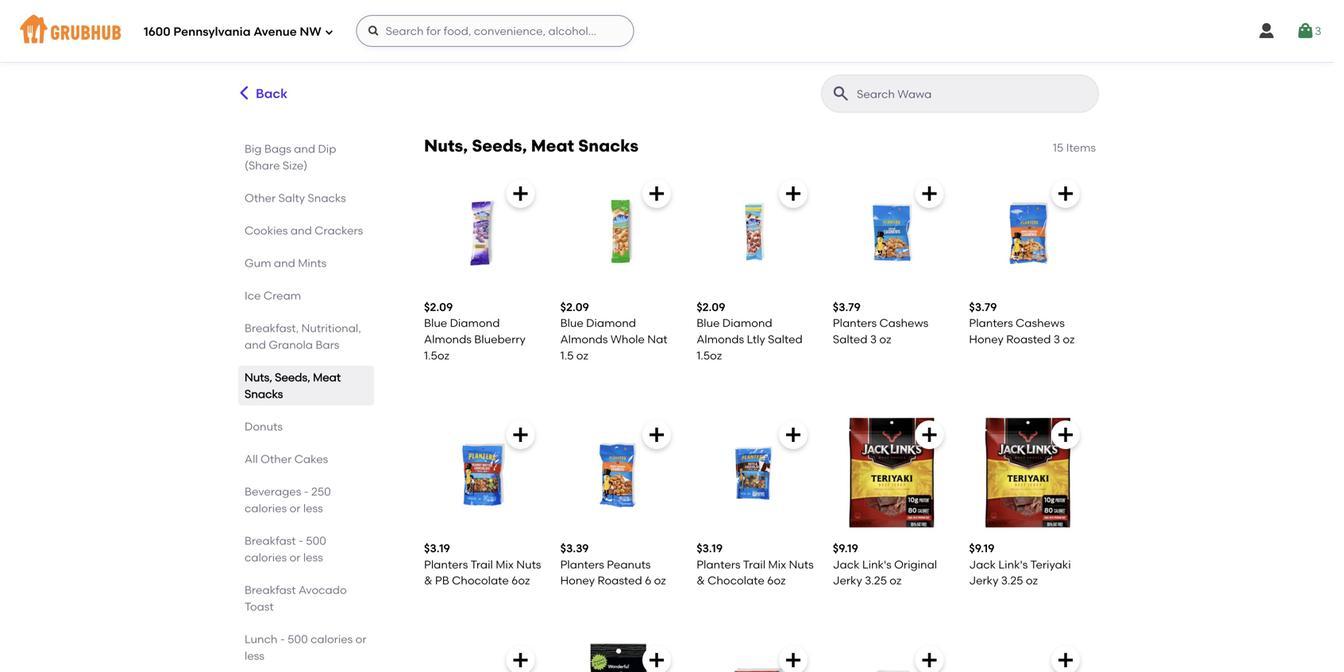 Task type: vqa. For each thing, say whether or not it's contained in the screenshot.


Task type: locate. For each thing, give the bounding box(es) containing it.
3.25 inside $9.19 jack link's teriyaki jerky 3.25 oz
[[1002, 574, 1024, 588]]

1 vertical spatial snacks
[[308, 191, 346, 205]]

1 salted from the left
[[768, 333, 803, 346]]

0 vertical spatial less
[[303, 502, 323, 516]]

2 horizontal spatial diamond
[[723, 317, 773, 330]]

0 vertical spatial breakfast
[[245, 535, 296, 548]]

2 horizontal spatial $2.09
[[697, 301, 726, 314]]

wonderful pistachio 5oz image
[[561, 640, 678, 673]]

other
[[245, 191, 276, 205], [261, 453, 292, 466]]

blue inside $2.09 blue diamond almonds whole        nat 1.5 oz
[[561, 317, 584, 330]]

nuts, seeds, meat snacks inside "tab"
[[245, 371, 341, 401]]

breakfast
[[245, 535, 296, 548], [245, 584, 296, 597]]

honey inside $3.79 planters cashews honey roasted 3 oz
[[969, 333, 1004, 346]]

diamond for blueberry
[[450, 317, 500, 330]]

original
[[895, 558, 937, 572]]

link's for teriyaki
[[999, 558, 1028, 572]]

avenue
[[254, 25, 297, 39]]

2 vertical spatial or
[[356, 633, 367, 647]]

breakfast avocado toast tab
[[245, 582, 368, 616]]

svg image
[[1257, 21, 1276, 41], [325, 27, 334, 37], [511, 184, 530, 203], [648, 184, 667, 203], [784, 426, 803, 445], [920, 426, 939, 445], [511, 651, 530, 670], [648, 651, 667, 670], [784, 651, 803, 670], [920, 651, 939, 670]]

$3.79 inside $3.79 planters cashews salted 3 oz
[[833, 301, 861, 314]]

0 vertical spatial meat
[[531, 136, 574, 156]]

0 horizontal spatial 3
[[871, 333, 877, 346]]

diamond up the whole
[[586, 317, 636, 330]]

breakfast, nutritional, and granola bars
[[245, 322, 361, 352]]

0 vertical spatial calories
[[245, 502, 287, 516]]

$3.19
[[424, 542, 450, 556], [697, 542, 723, 556]]

almonds up "1.5"
[[561, 333, 608, 346]]

oz
[[880, 333, 892, 346], [1063, 333, 1075, 346], [577, 349, 589, 362], [654, 574, 666, 588], [890, 574, 902, 588], [1026, 574, 1038, 588]]

1 horizontal spatial roasted
[[1007, 333, 1051, 346]]

- for breakfast
[[299, 535, 303, 548]]

2 cashews from the left
[[1016, 317, 1065, 330]]

$2.09 for $2.09 blue diamond almonds ltly           salted 1.5oz
[[697, 301, 726, 314]]

other salty snacks
[[245, 191, 346, 205]]

planters for planters peanuts honey roasted 6 oz
[[561, 558, 604, 572]]

3 $2.09 from the left
[[697, 301, 726, 314]]

1 horizontal spatial 3.25
[[1002, 574, 1024, 588]]

1 blue from the left
[[424, 317, 447, 330]]

0 vertical spatial 500
[[306, 535, 326, 548]]

other left 'salty' at the top of the page
[[245, 191, 276, 205]]

ice cream tab
[[245, 288, 368, 304]]

500 inside breakfast - 500 calories or less
[[306, 535, 326, 548]]

jack link's teriyaki jerky 3.25 oz image
[[969, 415, 1087, 532]]

diamond inside $2.09 blue diamond almonds whole        nat 1.5 oz
[[586, 317, 636, 330]]

0 vertical spatial honey
[[969, 333, 1004, 346]]

caret left icon image
[[236, 85, 253, 101]]

2 horizontal spatial almonds
[[697, 333, 744, 346]]

0 vertical spatial nuts, seeds, meat snacks
[[424, 136, 639, 156]]

svg image for $9.19 jack link's teriyaki jerky 3.25 oz
[[1057, 426, 1076, 445]]

1 cashews from the left
[[880, 317, 929, 330]]

chocolate up the david ranch sunflower seeds 5.25oz image
[[708, 574, 765, 588]]

2 link's from the left
[[999, 558, 1028, 572]]

- for lunch
[[280, 633, 285, 647]]

or inside breakfast - 500 calories or less
[[290, 551, 301, 565]]

1.5oz inside $2.09 blue diamond almonds blueberry 1.5oz
[[424, 349, 450, 362]]

svg image for $2.09 blue diamond almonds ltly           salted 1.5oz
[[784, 184, 803, 203]]

cashews inside $3.79 planters cashews honey roasted 3 oz
[[1016, 317, 1065, 330]]

donuts
[[245, 420, 283, 434]]

1 breakfast from the top
[[245, 535, 296, 548]]

svg image for jack link's original jerky 3.25 oz image
[[920, 426, 939, 445]]

or for lunch - 500 calories or less
[[356, 633, 367, 647]]

svg image for $3.19 planters trail mix nuts & pb chocolate 6oz
[[511, 426, 530, 445]]

almonds left blueberry
[[424, 333, 472, 346]]

1 horizontal spatial diamond
[[586, 317, 636, 330]]

2 mix from the left
[[768, 558, 787, 572]]

1 vertical spatial -
[[299, 535, 303, 548]]

all other cakes tab
[[245, 451, 368, 468]]

diamond for whole
[[586, 317, 636, 330]]

1 horizontal spatial $9.19
[[969, 542, 995, 556]]

bars
[[316, 338, 339, 352]]

granola
[[269, 338, 313, 352]]

1 horizontal spatial jerky
[[969, 574, 999, 588]]

svg image for wonderful pistachios no shells roasted 2.5oz image
[[511, 651, 530, 670]]

1 & from the left
[[424, 574, 433, 588]]

500 down beverages - 250 calories or less tab
[[306, 535, 326, 548]]

$9.19 inside $9.19 jack link's teriyaki jerky 3.25 oz
[[969, 542, 995, 556]]

calories for lunch - 500 calories or less
[[311, 633, 353, 647]]

beverages - 250 calories or less tab
[[245, 484, 368, 517]]

breakfast - 500 calories or less
[[245, 535, 326, 565]]

1 $2.09 from the left
[[424, 301, 453, 314]]

1.5oz inside "$2.09 blue diamond almonds ltly           salted 1.5oz"
[[697, 349, 722, 362]]

- left 250
[[304, 485, 309, 499]]

nutritional,
[[302, 322, 361, 335]]

david ranch sunflower seeds 5.25oz image
[[697, 640, 814, 673]]

- right lunch
[[280, 633, 285, 647]]

- inside beverages - 250 calories or less
[[304, 485, 309, 499]]

2 jack from the left
[[969, 558, 996, 572]]

2 breakfast from the top
[[245, 584, 296, 597]]

honey
[[969, 333, 1004, 346], [561, 574, 595, 588]]

1 vertical spatial nuts, seeds, meat snacks
[[245, 371, 341, 401]]

$3.19 inside "$3.19 planters trail mix nuts & pb chocolate 6oz"
[[424, 542, 450, 556]]

link's left original
[[863, 558, 892, 572]]

blue inside $2.09 blue diamond almonds blueberry 1.5oz
[[424, 317, 447, 330]]

15 items
[[1053, 141, 1096, 155]]

breakfast - 500 calories or less tab
[[245, 533, 368, 566]]

roasted for cashews
[[1007, 333, 1051, 346]]

0 horizontal spatial seeds,
[[275, 371, 310, 384]]

or inside beverages - 250 calories or less
[[290, 502, 301, 516]]

2 3.25 from the left
[[1002, 574, 1024, 588]]

diamond inside $2.09 blue diamond almonds blueberry 1.5oz
[[450, 317, 500, 330]]

breakfast inside breakfast - 500 calories or less
[[245, 535, 296, 548]]

1 vertical spatial breakfast
[[245, 584, 296, 597]]

or down beverages
[[290, 502, 301, 516]]

500 for breakfast
[[306, 535, 326, 548]]

less inside breakfast - 500 calories or less
[[303, 551, 323, 565]]

2 $3.79 from the left
[[969, 301, 997, 314]]

svg image for $3.79 planters cashews honey roasted 3 oz
[[1057, 184, 1076, 203]]

link's inside $9.19 jack link's teriyaki jerky 3.25 oz
[[999, 558, 1028, 572]]

or
[[290, 502, 301, 516], [290, 551, 301, 565], [356, 633, 367, 647]]

calories down breakfast avocado toast tab
[[311, 633, 353, 647]]

and up size)
[[294, 142, 315, 156]]

2 $3.19 from the left
[[697, 542, 723, 556]]

0 horizontal spatial 6oz
[[512, 574, 530, 588]]

svg image
[[1296, 21, 1315, 41], [368, 25, 380, 37], [784, 184, 803, 203], [920, 184, 939, 203], [1057, 184, 1076, 203], [511, 426, 530, 445], [648, 426, 667, 445], [1057, 426, 1076, 445], [1057, 651, 1076, 670]]

link's inside $9.19 jack link's original jerky 3.25 oz
[[863, 558, 892, 572]]

jack right original
[[969, 558, 996, 572]]

1 horizontal spatial mix
[[768, 558, 787, 572]]

or inside lunch - 500 calories or less
[[356, 633, 367, 647]]

0 horizontal spatial snacks
[[245, 388, 283, 401]]

nuts inside "$3.19 planters trail mix nuts & pb chocolate 6oz"
[[517, 558, 541, 572]]

svg image for $3.79 planters cashews salted 3 oz
[[920, 184, 939, 203]]

0 horizontal spatial meat
[[313, 371, 341, 384]]

- down beverages - 250 calories or less tab
[[299, 535, 303, 548]]

ice
[[245, 289, 261, 303]]

0 horizontal spatial $2.09
[[424, 301, 453, 314]]

0 horizontal spatial blue
[[424, 317, 447, 330]]

jack inside $9.19 jack link's original jerky 3.25 oz
[[833, 558, 860, 572]]

3 blue from the left
[[697, 317, 720, 330]]

1 horizontal spatial nuts
[[789, 558, 814, 572]]

2 vertical spatial -
[[280, 633, 285, 647]]

planters inside $3.39 planters peanuts honey roasted 6 oz
[[561, 558, 604, 572]]

snacks inside nuts, seeds, meat snacks
[[245, 388, 283, 401]]

blue for blue diamond almonds blueberry 1.5oz
[[424, 317, 447, 330]]

planters inside $3.19 planters trail mix nuts & chocolate 6oz
[[697, 558, 741, 572]]

breakfast up toast
[[245, 584, 296, 597]]

almonds inside $2.09 blue diamond almonds blueberry 1.5oz
[[424, 333, 472, 346]]

1 vertical spatial or
[[290, 551, 301, 565]]

1 $3.19 from the left
[[424, 542, 450, 556]]

1 diamond from the left
[[450, 317, 500, 330]]

salty
[[278, 191, 305, 205]]

$3.39
[[561, 542, 589, 556]]

6oz right pb
[[512, 574, 530, 588]]

and right the gum
[[274, 257, 295, 270]]

trail inside "$3.19 planters trail mix nuts & pb chocolate 6oz"
[[471, 558, 493, 572]]

calories up toast
[[245, 551, 287, 565]]

almonds for whole
[[561, 333, 608, 346]]

blue for blue diamond almonds ltly           salted 1.5oz
[[697, 317, 720, 330]]

svg image for the blue diamond almonds blueberry 1.5oz image
[[511, 184, 530, 203]]

roasted
[[1007, 333, 1051, 346], [598, 574, 642, 588]]

or up breakfast avocado toast
[[290, 551, 301, 565]]

breakfast down beverages - 250 calories or less
[[245, 535, 296, 548]]

1 vertical spatial seeds,
[[275, 371, 310, 384]]

1 horizontal spatial -
[[299, 535, 303, 548]]

calories
[[245, 502, 287, 516], [245, 551, 287, 565], [311, 633, 353, 647]]

cookies and crackers
[[245, 224, 363, 238]]

main navigation navigation
[[0, 0, 1335, 62]]

breakfast avocado toast
[[245, 584, 347, 614]]

dip
[[318, 142, 336, 156]]

oz for $3.79 planters cashews honey roasted 3 oz
[[1063, 333, 1075, 346]]

3.25 up planters peanuts salted 6 oz image at right bottom
[[865, 574, 887, 588]]

1 horizontal spatial 3
[[1054, 333, 1061, 346]]

0 horizontal spatial trail
[[471, 558, 493, 572]]

all
[[245, 453, 258, 466]]

1 horizontal spatial $3.79
[[969, 301, 997, 314]]

3.25 for teriyaki
[[1002, 574, 1024, 588]]

whole
[[611, 333, 645, 346]]

500
[[306, 535, 326, 548], [288, 633, 308, 647]]

0 horizontal spatial link's
[[863, 558, 892, 572]]

0 horizontal spatial jack
[[833, 558, 860, 572]]

nat
[[648, 333, 668, 346]]

$2.09 inside "$2.09 blue diamond almonds ltly           salted 1.5oz"
[[697, 301, 726, 314]]

trail for chocolate
[[471, 558, 493, 572]]

other right all
[[261, 453, 292, 466]]

0 horizontal spatial $3.19
[[424, 542, 450, 556]]

jack for jack link's original jerky 3.25 oz
[[833, 558, 860, 572]]

less for beverages - 250 calories or less
[[303, 502, 323, 516]]

planters
[[833, 317, 877, 330], [969, 317, 1013, 330], [424, 558, 468, 572], [561, 558, 604, 572], [697, 558, 741, 572]]

chocolate
[[452, 574, 509, 588], [708, 574, 765, 588]]

less down lunch
[[245, 650, 264, 663]]

3 diamond from the left
[[723, 317, 773, 330]]

1 vertical spatial 500
[[288, 633, 308, 647]]

1 vertical spatial calories
[[245, 551, 287, 565]]

$2.09 inside $2.09 blue diamond almonds whole        nat 1.5 oz
[[561, 301, 589, 314]]

diamond up 'ltly'
[[723, 317, 773, 330]]

$3.19 for $3.19 planters trail mix nuts & pb chocolate 6oz
[[424, 542, 450, 556]]

oz inside $3.79 planters cashews honey roasted 3 oz
[[1063, 333, 1075, 346]]

2 vertical spatial less
[[245, 650, 264, 663]]

15
[[1053, 141, 1064, 155]]

blue for blue diamond almonds whole        nat 1.5 oz
[[561, 317, 584, 330]]

0 horizontal spatial &
[[424, 574, 433, 588]]

& for planters trail mix nuts & chocolate 6oz
[[697, 574, 705, 588]]

$2.09 for $2.09 blue diamond almonds whole        nat 1.5 oz
[[561, 301, 589, 314]]

jerky inside $9.19 jack link's original jerky 3.25 oz
[[833, 574, 863, 588]]

1 1.5oz from the left
[[424, 349, 450, 362]]

1 jerky from the left
[[833, 574, 863, 588]]

jerky
[[833, 574, 863, 588], [969, 574, 999, 588]]

teriyaki
[[1031, 558, 1071, 572]]

nuts, inside nuts, seeds, meat snacks
[[245, 371, 272, 384]]

2 trail from the left
[[743, 558, 766, 572]]

1 horizontal spatial $3.19
[[697, 542, 723, 556]]

less down 250
[[303, 502, 323, 516]]

nuts
[[517, 558, 541, 572], [789, 558, 814, 572]]

big bags and dip (share size)
[[245, 142, 336, 172]]

3
[[1315, 24, 1322, 38], [871, 333, 877, 346], [1054, 333, 1061, 346]]

cashews for oz
[[880, 317, 929, 330]]

mix inside "$3.19 planters trail mix nuts & pb chocolate 6oz"
[[496, 558, 514, 572]]

mix for chocolate
[[496, 558, 514, 572]]

0 vertical spatial nuts,
[[424, 136, 468, 156]]

seeds,
[[472, 136, 527, 156], [275, 371, 310, 384]]

2 $9.19 from the left
[[969, 542, 995, 556]]

planters peanuts honey roasted 6 oz image
[[561, 415, 678, 532]]

other inside tab
[[245, 191, 276, 205]]

jack
[[833, 558, 860, 572], [969, 558, 996, 572]]

1 3.25 from the left
[[865, 574, 887, 588]]

1.5oz
[[424, 349, 450, 362], [697, 349, 722, 362]]

crackers
[[315, 224, 363, 238]]

0 horizontal spatial salted
[[768, 333, 803, 346]]

0 horizontal spatial mix
[[496, 558, 514, 572]]

1 vertical spatial nuts,
[[245, 371, 272, 384]]

& inside "$3.19 planters trail mix nuts & pb chocolate 6oz"
[[424, 574, 433, 588]]

2 nuts from the left
[[789, 558, 814, 572]]

1 trail from the left
[[471, 558, 493, 572]]

2 1.5oz from the left
[[697, 349, 722, 362]]

0 horizontal spatial cashews
[[880, 317, 929, 330]]

1 vertical spatial honey
[[561, 574, 595, 588]]

1 $3.79 from the left
[[833, 301, 861, 314]]

link's
[[863, 558, 892, 572], [999, 558, 1028, 572]]

mix inside $3.19 planters trail mix nuts & chocolate 6oz
[[768, 558, 787, 572]]

1 horizontal spatial honey
[[969, 333, 1004, 346]]

2 almonds from the left
[[561, 333, 608, 346]]

1 horizontal spatial &
[[697, 574, 705, 588]]

1 vertical spatial roasted
[[598, 574, 642, 588]]

cakes
[[294, 453, 328, 466]]

almonds
[[424, 333, 472, 346], [561, 333, 608, 346], [697, 333, 744, 346]]

1 almonds from the left
[[424, 333, 472, 346]]

2 $2.09 from the left
[[561, 301, 589, 314]]

1 horizontal spatial trail
[[743, 558, 766, 572]]

2 salted from the left
[[833, 333, 868, 346]]

chocolate right pb
[[452, 574, 509, 588]]

slim jim giant image
[[969, 640, 1087, 673]]

1 mix from the left
[[496, 558, 514, 572]]

blue inside "$2.09 blue diamond almonds ltly           salted 1.5oz"
[[697, 317, 720, 330]]

0 horizontal spatial $9.19
[[833, 542, 859, 556]]

$3.79
[[833, 301, 861, 314], [969, 301, 997, 314]]

pennsylvania
[[173, 25, 251, 39]]

blue diamond almonds blueberry 1.5oz image
[[424, 173, 541, 290]]

trail
[[471, 558, 493, 572], [743, 558, 766, 572]]

blue diamond almonds ltly           salted 1.5oz image
[[697, 173, 814, 290]]

0 horizontal spatial 3.25
[[865, 574, 887, 588]]

less inside lunch - 500 calories or less
[[245, 650, 264, 663]]

1 horizontal spatial link's
[[999, 558, 1028, 572]]

1 jack from the left
[[833, 558, 860, 572]]

1 horizontal spatial $2.09
[[561, 301, 589, 314]]

honey for $3.39 planters peanuts honey roasted 6 oz
[[561, 574, 595, 588]]

less up the avocado
[[303, 551, 323, 565]]

0 horizontal spatial nuts,
[[245, 371, 272, 384]]

2 diamond from the left
[[586, 317, 636, 330]]

2 horizontal spatial 3
[[1315, 24, 1322, 38]]

6oz
[[512, 574, 530, 588], [768, 574, 786, 588]]

jack left original
[[833, 558, 860, 572]]

0 vertical spatial seeds,
[[472, 136, 527, 156]]

oz for $9.19 jack link's teriyaki jerky 3.25 oz
[[1026, 574, 1038, 588]]

salted
[[768, 333, 803, 346], [833, 333, 868, 346]]

lunch - 500 calories or less tab
[[245, 632, 368, 665]]

oz inside $3.39 planters peanuts honey roasted 6 oz
[[654, 574, 666, 588]]

trail inside $3.19 planters trail mix nuts & chocolate 6oz
[[743, 558, 766, 572]]

0 horizontal spatial $3.79
[[833, 301, 861, 314]]

-
[[304, 485, 309, 499], [299, 535, 303, 548], [280, 633, 285, 647]]

less inside beverages - 250 calories or less
[[303, 502, 323, 516]]

peanuts
[[607, 558, 651, 572]]

0 horizontal spatial honey
[[561, 574, 595, 588]]

planters for planters cashews honey roasted 3 oz
[[969, 317, 1013, 330]]

0 horizontal spatial nuts, seeds, meat snacks
[[245, 371, 341, 401]]

1 horizontal spatial chocolate
[[708, 574, 765, 588]]

&
[[424, 574, 433, 588], [697, 574, 705, 588]]

0 vertical spatial roasted
[[1007, 333, 1051, 346]]

2 vertical spatial snacks
[[245, 388, 283, 401]]

(share
[[245, 159, 280, 172]]

& right 6
[[697, 574, 705, 588]]

$2.09
[[424, 301, 453, 314], [561, 301, 589, 314], [697, 301, 726, 314]]

honey inside $3.39 planters peanuts honey roasted 6 oz
[[561, 574, 595, 588]]

500 right lunch
[[288, 633, 308, 647]]

$3.79 inside $3.79 planters cashews honey roasted 3 oz
[[969, 301, 997, 314]]

snacks
[[578, 136, 639, 156], [308, 191, 346, 205], [245, 388, 283, 401]]

3 button
[[1296, 17, 1322, 45]]

breakfast inside breakfast avocado toast
[[245, 584, 296, 597]]

calories inside beverages - 250 calories or less
[[245, 502, 287, 516]]

0 horizontal spatial nuts
[[517, 558, 541, 572]]

0 horizontal spatial jerky
[[833, 574, 863, 588]]

2 horizontal spatial -
[[304, 485, 309, 499]]

roasted for peanuts
[[598, 574, 642, 588]]

3.25 up the slim jim giant image
[[1002, 574, 1024, 588]]

diamond up blueberry
[[450, 317, 500, 330]]

3 inside $3.79 planters cashews honey roasted 3 oz
[[1054, 333, 1061, 346]]

mix
[[496, 558, 514, 572], [768, 558, 787, 572]]

0 horizontal spatial diamond
[[450, 317, 500, 330]]

$9.19
[[833, 542, 859, 556], [969, 542, 995, 556]]

wonderful pistachios no shells roasted 2.5oz image
[[424, 640, 541, 673]]

2 vertical spatial calories
[[311, 633, 353, 647]]

planters inside $3.79 planters cashews honey roasted 3 oz
[[969, 317, 1013, 330]]

0 horizontal spatial 1.5oz
[[424, 349, 450, 362]]

cream
[[264, 289, 301, 303]]

2 & from the left
[[697, 574, 705, 588]]

back
[[256, 86, 288, 101]]

jerky for $9.19 jack link's teriyaki jerky 3.25 oz
[[969, 574, 999, 588]]

1 horizontal spatial 6oz
[[768, 574, 786, 588]]

almonds inside $2.09 blue diamond almonds whole        nat 1.5 oz
[[561, 333, 608, 346]]

diamond inside "$2.09 blue diamond almonds ltly           salted 1.5oz"
[[723, 317, 773, 330]]

$9.19 inside $9.19 jack link's original jerky 3.25 oz
[[833, 542, 859, 556]]

jerky inside $9.19 jack link's teriyaki jerky 3.25 oz
[[969, 574, 999, 588]]

2 blue from the left
[[561, 317, 584, 330]]

nuts, seeds, meat snacks
[[424, 136, 639, 156], [245, 371, 341, 401]]

roasted inside $3.79 planters cashews honey roasted 3 oz
[[1007, 333, 1051, 346]]

calories inside breakfast - 500 calories or less
[[245, 551, 287, 565]]

planters inside $3.79 planters cashews salted 3 oz
[[833, 317, 877, 330]]

breakfast for breakfast - 500 calories or less
[[245, 535, 296, 548]]

1 vertical spatial less
[[303, 551, 323, 565]]

1 6oz from the left
[[512, 574, 530, 588]]

bags
[[264, 142, 291, 156]]

500 inside lunch - 500 calories or less
[[288, 633, 308, 647]]

big bags and dip (share size) tab
[[245, 141, 368, 174]]

0 horizontal spatial chocolate
[[452, 574, 509, 588]]

3.25
[[865, 574, 887, 588], [1002, 574, 1024, 588]]

1600
[[144, 25, 171, 39]]

1 horizontal spatial almonds
[[561, 333, 608, 346]]

chocolate inside $3.19 planters trail mix nuts & chocolate 6oz
[[708, 574, 765, 588]]

1 link's from the left
[[863, 558, 892, 572]]

6oz inside "$3.19 planters trail mix nuts & pb chocolate 6oz"
[[512, 574, 530, 588]]

cashews inside $3.79 planters cashews salted 3 oz
[[880, 317, 929, 330]]

0 horizontal spatial roasted
[[598, 574, 642, 588]]

1 vertical spatial meat
[[313, 371, 341, 384]]

$2.09 inside $2.09 blue diamond almonds blueberry 1.5oz
[[424, 301, 453, 314]]

2 jerky from the left
[[969, 574, 999, 588]]

roasted inside $3.39 planters peanuts honey roasted 6 oz
[[598, 574, 642, 588]]

and
[[294, 142, 315, 156], [291, 224, 312, 238], [274, 257, 295, 270], [245, 338, 266, 352]]

0 vertical spatial -
[[304, 485, 309, 499]]

calories inside lunch - 500 calories or less
[[311, 633, 353, 647]]

almonds left 'ltly'
[[697, 333, 744, 346]]

1 horizontal spatial salted
[[833, 333, 868, 346]]

calories down beverages
[[245, 502, 287, 516]]

1 horizontal spatial snacks
[[308, 191, 346, 205]]

1 $9.19 from the left
[[833, 542, 859, 556]]

3 almonds from the left
[[697, 333, 744, 346]]

blue
[[424, 317, 447, 330], [561, 317, 584, 330], [697, 317, 720, 330]]

1 horizontal spatial jack
[[969, 558, 996, 572]]

$3.19 inside $3.19 planters trail mix nuts & chocolate 6oz
[[697, 542, 723, 556]]

less
[[303, 502, 323, 516], [303, 551, 323, 565], [245, 650, 264, 663]]

other inside "tab"
[[261, 453, 292, 466]]

0 vertical spatial or
[[290, 502, 301, 516]]

0 horizontal spatial almonds
[[424, 333, 472, 346]]

cashews for 3
[[1016, 317, 1065, 330]]

1 horizontal spatial cashews
[[1016, 317, 1065, 330]]

1 nuts from the left
[[517, 558, 541, 572]]

almonds inside "$2.09 blue diamond almonds ltly           salted 1.5oz"
[[697, 333, 744, 346]]

cookies
[[245, 224, 288, 238]]

& inside $3.19 planters trail mix nuts & chocolate 6oz
[[697, 574, 705, 588]]

or for beverages - 250 calories or less
[[290, 502, 301, 516]]

or down breakfast avocado toast tab
[[356, 633, 367, 647]]

0 vertical spatial other
[[245, 191, 276, 205]]

oz inside $9.19 jack link's teriyaki jerky 3.25 oz
[[1026, 574, 1038, 588]]

oz inside $9.19 jack link's original jerky 3.25 oz
[[890, 574, 902, 588]]

0 vertical spatial snacks
[[578, 136, 639, 156]]

1 chocolate from the left
[[452, 574, 509, 588]]

nuts,
[[424, 136, 468, 156], [245, 371, 272, 384]]

6oz up the david ranch sunflower seeds 5.25oz image
[[768, 574, 786, 588]]

1 horizontal spatial blue
[[561, 317, 584, 330]]

0 horizontal spatial -
[[280, 633, 285, 647]]

2 chocolate from the left
[[708, 574, 765, 588]]

2 6oz from the left
[[768, 574, 786, 588]]

planters inside "$3.19 planters trail mix nuts & pb chocolate 6oz"
[[424, 558, 468, 572]]

1 vertical spatial other
[[261, 453, 292, 466]]

and down breakfast,
[[245, 338, 266, 352]]

- inside lunch - 500 calories or less
[[280, 633, 285, 647]]

1600 pennsylvania avenue nw
[[144, 25, 321, 39]]

1 horizontal spatial 1.5oz
[[697, 349, 722, 362]]

link's left 'teriyaki' in the bottom right of the page
[[999, 558, 1028, 572]]

cashews
[[880, 317, 929, 330], [1016, 317, 1065, 330]]

link's for original
[[863, 558, 892, 572]]

$2.09 blue diamond almonds ltly           salted 1.5oz
[[697, 301, 803, 362]]

$9.19 jack link's teriyaki jerky 3.25 oz
[[969, 542, 1071, 588]]

planters peanuts salted 6 oz image
[[833, 640, 950, 673]]

2 horizontal spatial blue
[[697, 317, 720, 330]]

3.25 inside $9.19 jack link's original jerky 3.25 oz
[[865, 574, 887, 588]]

jack inside $9.19 jack link's teriyaki jerky 3.25 oz
[[969, 558, 996, 572]]

less for lunch - 500 calories or less
[[245, 650, 264, 663]]

1 horizontal spatial nuts,
[[424, 136, 468, 156]]

& left pb
[[424, 574, 433, 588]]

- inside breakfast - 500 calories or less
[[299, 535, 303, 548]]

nuts inside $3.19 planters trail mix nuts & chocolate 6oz
[[789, 558, 814, 572]]



Task type: describe. For each thing, give the bounding box(es) containing it.
back button
[[235, 75, 289, 113]]

magnifying glass icon image
[[832, 84, 851, 103]]

salted inside "$2.09 blue diamond almonds ltly           salted 1.5oz"
[[768, 333, 803, 346]]

gum
[[245, 257, 271, 270]]

all other cakes
[[245, 453, 328, 466]]

$2.09 blue diamond almonds blueberry 1.5oz
[[424, 301, 526, 362]]

$9.19 jack link's original jerky 3.25 oz
[[833, 542, 937, 588]]

avocado
[[299, 584, 347, 597]]

1 horizontal spatial nuts, seeds, meat snacks
[[424, 136, 639, 156]]

$3.79 planters cashews honey roasted 3 oz
[[969, 301, 1075, 346]]

calories for beverages - 250 calories or less
[[245, 502, 287, 516]]

$3.19 planters trail mix nuts & chocolate 6oz
[[697, 542, 814, 588]]

honey for $3.79 planters cashews honey roasted 3 oz
[[969, 333, 1004, 346]]

1 horizontal spatial meat
[[531, 136, 574, 156]]

$3.79 planters cashews salted 3 oz
[[833, 301, 929, 346]]

$2.09 blue diamond almonds whole        nat 1.5 oz
[[561, 301, 668, 362]]

oz inside $3.79 planters cashews salted 3 oz
[[880, 333, 892, 346]]

or for breakfast - 500 calories or less
[[290, 551, 301, 565]]

planters for planters trail mix nuts & chocolate 6oz
[[697, 558, 741, 572]]

1.5
[[561, 349, 574, 362]]

nw
[[300, 25, 321, 39]]

breakfast, nutritional, and granola bars tab
[[245, 320, 368, 354]]

500 for lunch
[[288, 633, 308, 647]]

trail for 6oz
[[743, 558, 766, 572]]

250
[[311, 485, 331, 499]]

$2.09 for $2.09 blue diamond almonds blueberry 1.5oz
[[424, 301, 453, 314]]

6
[[645, 574, 652, 588]]

cookies and crackers tab
[[245, 222, 368, 239]]

gum and mints tab
[[245, 255, 368, 272]]

planters trail mix nuts & chocolate 6oz image
[[697, 415, 814, 532]]

nuts for planters trail mix nuts & chocolate 6oz
[[789, 558, 814, 572]]

Search for food, convenience, alcohol... search field
[[356, 15, 634, 47]]

chocolate inside "$3.19 planters trail mix nuts & pb chocolate 6oz"
[[452, 574, 509, 588]]

ltly
[[747, 333, 766, 346]]

planters for planters trail mix nuts & pb chocolate 6oz
[[424, 558, 468, 572]]

and inside the breakfast, nutritional, and granola bars
[[245, 338, 266, 352]]

blue diamond almonds whole        nat 1.5 oz image
[[561, 173, 678, 290]]

meat inside nuts, seeds, meat snacks
[[313, 371, 341, 384]]

svg image inside "3" button
[[1296, 21, 1315, 41]]

beverages
[[245, 485, 301, 499]]

toast
[[245, 601, 274, 614]]

3 inside $3.79 planters cashews salted 3 oz
[[871, 333, 877, 346]]

Search Wawa search field
[[856, 87, 1094, 102]]

lunch - 500 calories or less
[[245, 633, 367, 663]]

& for planters trail mix nuts & pb chocolate 6oz
[[424, 574, 433, 588]]

svg image for blue diamond almonds whole        nat 1.5 oz image
[[648, 184, 667, 203]]

and down other salty snacks tab
[[291, 224, 312, 238]]

svg image for the david ranch sunflower seeds 5.25oz image
[[784, 651, 803, 670]]

jack link's original jerky 3.25 oz image
[[833, 415, 950, 532]]

3 inside button
[[1315, 24, 1322, 38]]

6oz inside $3.19 planters trail mix nuts & chocolate 6oz
[[768, 574, 786, 588]]

less for breakfast - 500 calories or less
[[303, 551, 323, 565]]

mints
[[298, 257, 327, 270]]

$9.19 for $9.19 jack link's teriyaki jerky 3.25 oz
[[969, 542, 995, 556]]

seeds, inside nuts, seeds, meat snacks
[[275, 371, 310, 384]]

pb
[[435, 574, 449, 588]]

$9.19 for $9.19 jack link's original jerky 3.25 oz
[[833, 542, 859, 556]]

$3.19 for $3.19 planters trail mix nuts & chocolate 6oz
[[697, 542, 723, 556]]

planters for planters cashews salted 3 oz
[[833, 317, 877, 330]]

gum and mints
[[245, 257, 327, 270]]

size)
[[283, 159, 308, 172]]

svg image for $3.39 planters peanuts honey roasted 6 oz
[[648, 426, 667, 445]]

and inside the big bags and dip (share size)
[[294, 142, 315, 156]]

$3.79 for $3.79 planters cashews salted 3 oz
[[833, 301, 861, 314]]

items
[[1067, 141, 1096, 155]]

blueberry
[[474, 333, 526, 346]]

other salty snacks tab
[[245, 190, 368, 207]]

jerky for $9.19 jack link's original jerky 3.25 oz
[[833, 574, 863, 588]]

nuts for planters trail mix nuts & pb chocolate 6oz
[[517, 558, 541, 572]]

breakfast,
[[245, 322, 299, 335]]

nuts, seeds, meat snacks tab
[[245, 369, 368, 403]]

lunch
[[245, 633, 278, 647]]

ice cream
[[245, 289, 301, 303]]

svg image for 'wonderful pistachio 5oz' image
[[648, 651, 667, 670]]

almonds for ltly
[[697, 333, 744, 346]]

2 horizontal spatial snacks
[[578, 136, 639, 156]]

oz for $3.39 planters peanuts honey roasted 6 oz
[[654, 574, 666, 588]]

diamond for ltly
[[723, 317, 773, 330]]

svg image for planters trail mix nuts & chocolate 6oz image on the right bottom of page
[[784, 426, 803, 445]]

$3.79 for $3.79 planters cashews honey roasted 3 oz
[[969, 301, 997, 314]]

svg image for planters peanuts salted 6 oz image at right bottom
[[920, 651, 939, 670]]

$3.19 planters trail mix nuts & pb chocolate 6oz
[[424, 542, 541, 588]]

calories for breakfast - 500 calories or less
[[245, 551, 287, 565]]

almonds for blueberry
[[424, 333, 472, 346]]

oz inside $2.09 blue diamond almonds whole        nat 1.5 oz
[[577, 349, 589, 362]]

beverages - 250 calories or less
[[245, 485, 331, 516]]

oz for $9.19 jack link's original jerky 3.25 oz
[[890, 574, 902, 588]]

snacks inside tab
[[308, 191, 346, 205]]

breakfast for breakfast avocado toast
[[245, 584, 296, 597]]

planters trail mix nuts & pb chocolate 6oz image
[[424, 415, 541, 532]]

1 horizontal spatial seeds,
[[472, 136, 527, 156]]

planters cashews salted 3 oz image
[[833, 173, 950, 290]]

salted inside $3.79 planters cashews salted 3 oz
[[833, 333, 868, 346]]

planters cashews honey roasted 3 oz image
[[969, 173, 1087, 290]]

3.25 for original
[[865, 574, 887, 588]]

big
[[245, 142, 262, 156]]

mix for 6oz
[[768, 558, 787, 572]]

$3.39 planters peanuts honey roasted 6 oz
[[561, 542, 666, 588]]

jack for jack link's teriyaki jerky 3.25 oz
[[969, 558, 996, 572]]

donuts tab
[[245, 419, 368, 435]]

- for beverages
[[304, 485, 309, 499]]



